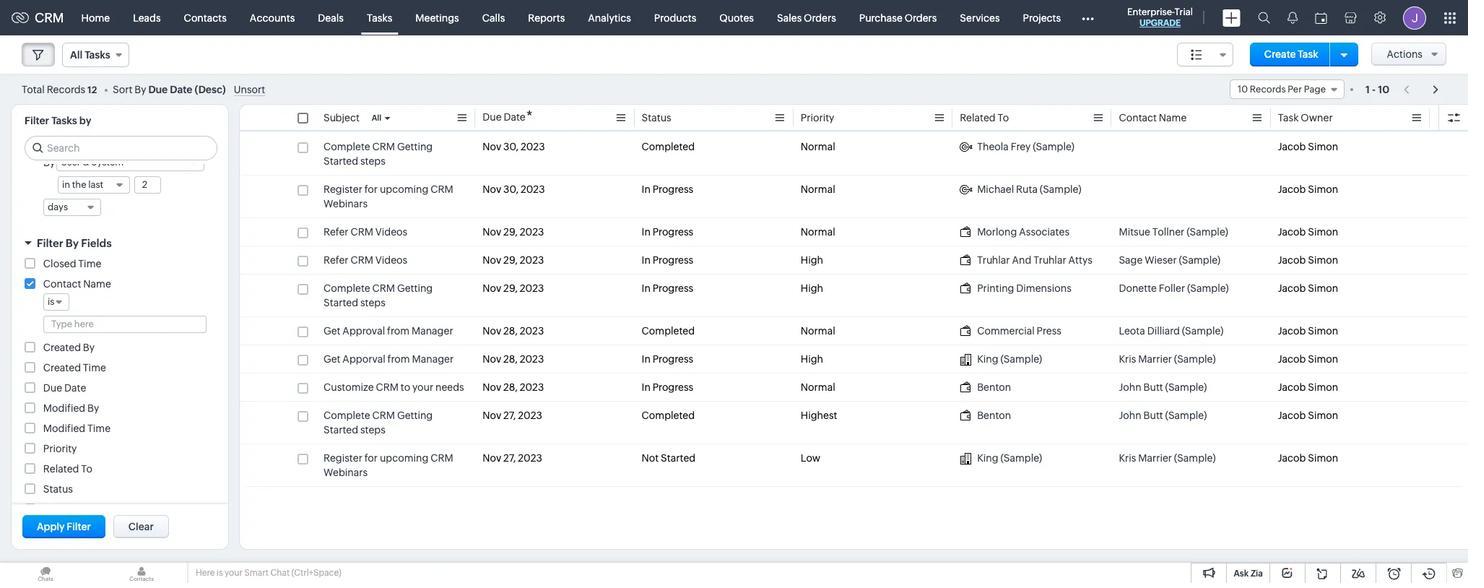 Task type: vqa. For each thing, say whether or not it's contained in the screenshot.
Go
no



Task type: describe. For each thing, give the bounding box(es) containing it.
mitsue tollner (sample) link
[[1120, 225, 1229, 239]]

leads
[[133, 12, 161, 23]]

commercial press
[[978, 325, 1062, 337]]

kris for high
[[1120, 353, 1137, 365]]

calls link
[[471, 0, 517, 35]]

1 horizontal spatial date
[[170, 83, 192, 95]]

0 vertical spatial contact
[[1120, 112, 1158, 124]]

in
[[62, 179, 70, 190]]

user
[[61, 157, 81, 168]]

kris marrier (sample) for low
[[1120, 452, 1217, 464]]

days
[[48, 202, 68, 212]]

refer crm videos for high
[[324, 254, 408, 266]]

(sample) inside donette foller (sample) link
[[1188, 283, 1230, 294]]

27, for complete crm getting started steps
[[504, 410, 516, 421]]

sort by due date (desc)
[[113, 83, 226, 95]]

nov for register for upcoming crm webinars link associated with nov 30, 2023
[[483, 184, 502, 195]]

butt for highest
[[1144, 410, 1164, 421]]

filter for filter tasks by
[[25, 115, 49, 126]]

the
[[72, 179, 86, 190]]

2 in from the top
[[642, 226, 651, 238]]

2 jacob simon from the top
[[1279, 184, 1339, 195]]

sage wieser (sample) link
[[1120, 253, 1221, 267]]

0 horizontal spatial related
[[43, 463, 79, 475]]

commercial press link
[[960, 324, 1062, 338]]

filter by fields
[[37, 237, 112, 249]]

4 jacob simon from the top
[[1279, 254, 1339, 266]]

1 vertical spatial task
[[1279, 112, 1300, 124]]

reports
[[528, 12, 565, 23]]

purchase
[[860, 12, 903, 23]]

simon for kris marrier (sample) link associated with high
[[1309, 353, 1339, 365]]

complete for nov 29, 2023
[[324, 283, 370, 294]]

meetings link
[[404, 0, 471, 35]]

date for due date
[[64, 382, 86, 394]]

30, for complete crm getting started steps
[[504, 141, 519, 152]]

register for nov 27, 2023
[[324, 452, 363, 464]]

webinars for nov 30, 2023
[[324, 198, 368, 210]]

register for upcoming crm webinars for nov 30, 2023
[[324, 184, 454, 210]]

create task button
[[1251, 43, 1334, 66]]

by for created
[[83, 342, 95, 353]]

printing
[[978, 283, 1015, 294]]

complete for nov 30, 2023
[[324, 141, 370, 152]]

needs
[[436, 382, 464, 393]]

kris marrier (sample) for high
[[1120, 353, 1217, 365]]

actions
[[1388, 48, 1423, 60]]

nov 30, 2023 for complete crm getting started steps
[[483, 141, 545, 152]]

filter tasks by
[[25, 115, 91, 126]]

2 in progress from the top
[[642, 226, 694, 238]]

customize crm to your needs
[[324, 382, 464, 393]]

(sample) inside 'sage wieser (sample)' link
[[1180, 254, 1221, 266]]

1 horizontal spatial related
[[960, 112, 996, 124]]

tasks link
[[355, 0, 404, 35]]

3 in progress from the top
[[642, 254, 694, 266]]

profile image
[[1404, 6, 1427, 29]]

clear
[[128, 521, 154, 533]]

search element
[[1250, 0, 1280, 35]]

1 jacob from the top
[[1279, 141, 1307, 152]]

10 records per page
[[1238, 84, 1327, 95]]

sage
[[1120, 254, 1143, 266]]

signals image
[[1288, 12, 1298, 24]]

orders for sales orders
[[804, 12, 837, 23]]

total
[[22, 83, 45, 95]]

from for apporval
[[388, 353, 410, 365]]

steps for nov 30, 2023
[[361, 155, 386, 167]]

due date *
[[483, 108, 533, 124]]

leota dilliard (sample)
[[1120, 325, 1224, 337]]

per
[[1288, 84, 1303, 95]]

8 jacob simon from the top
[[1279, 382, 1339, 393]]

modified for modified by
[[43, 402, 85, 414]]

john for normal
[[1120, 382, 1142, 393]]

nov 28, 2023 for get apporval from manager
[[483, 353, 544, 365]]

king for high
[[978, 353, 999, 365]]

completed for nov 28, 2023
[[642, 325, 695, 337]]

(sample) inside leota dilliard (sample) link
[[1183, 325, 1224, 337]]

morlong associates link
[[960, 225, 1070, 239]]

nov for complete crm getting started steps link corresponding to nov 29, 2023
[[483, 283, 502, 294]]

0 horizontal spatial status
[[43, 483, 73, 495]]

ruta
[[1017, 184, 1038, 195]]

theola frey (sample) link
[[960, 139, 1075, 154]]

dimensions
[[1017, 283, 1072, 294]]

1 simon from the top
[[1309, 141, 1339, 152]]

for for nov 30, 2023
[[365, 184, 378, 195]]

morlong
[[978, 226, 1018, 238]]

in progress for manager
[[642, 353, 694, 365]]

refer crm videos link for normal
[[324, 225, 408, 239]]

30, for register for upcoming crm webinars
[[504, 184, 519, 195]]

12
[[87, 84, 97, 95]]

user & system
[[61, 157, 124, 168]]

meetings
[[416, 12, 459, 23]]

0 vertical spatial related to
[[960, 112, 1010, 124]]

3 jacob simon from the top
[[1279, 226, 1339, 238]]

by left user
[[43, 157, 55, 168]]

filter inside button
[[67, 521, 91, 533]]

All Tasks field
[[62, 43, 129, 67]]

29, for truhlar and truhlar attys
[[504, 254, 518, 266]]

2023 for normal refer crm videos link
[[520, 226, 544, 238]]

normal for commercial
[[801, 325, 836, 337]]

2023 for refer crm videos link related to high
[[520, 254, 544, 266]]

donette foller (sample) link
[[1120, 281, 1230, 296]]

8 jacob from the top
[[1279, 382, 1307, 393]]

4 jacob from the top
[[1279, 254, 1307, 266]]

completed for nov 27, 2023
[[642, 410, 695, 421]]

days field
[[43, 199, 101, 216]]

complete crm getting started steps link for nov 27, 2023
[[324, 408, 468, 437]]

upgrade
[[1140, 18, 1181, 28]]

&
[[83, 157, 89, 168]]

home
[[81, 12, 110, 23]]

high for king (sample)
[[801, 353, 824, 365]]

28, for get approval from manager
[[504, 325, 518, 337]]

2023 for customize crm to your needs link
[[520, 382, 544, 393]]

not
[[642, 452, 659, 464]]

2023 for complete crm getting started steps link corresponding to nov 29, 2023
[[520, 283, 544, 294]]

10 jacob simon from the top
[[1279, 452, 1339, 464]]

modified time
[[43, 423, 111, 434]]

(sample) inside michael ruta (sample) "link"
[[1040, 184, 1082, 195]]

5 jacob from the top
[[1279, 283, 1307, 294]]

created for created time
[[43, 362, 81, 374]]

in progress for crm
[[642, 184, 694, 195]]

(ctrl+space)
[[292, 568, 342, 578]]

nov for complete crm getting started steps link related to nov 30, 2023
[[483, 141, 502, 152]]

*
[[526, 108, 533, 124]]

sales orders
[[777, 12, 837, 23]]

orders for purchase orders
[[905, 12, 937, 23]]

trial
[[1175, 7, 1194, 17]]

all tasks
[[70, 49, 110, 61]]

1 horizontal spatial to
[[998, 112, 1010, 124]]

1 vertical spatial to
[[81, 463, 93, 475]]

get approval from manager
[[324, 325, 453, 337]]

1 horizontal spatial due
[[148, 83, 168, 95]]

5 jacob simon from the top
[[1279, 283, 1339, 294]]

quotes
[[720, 12, 754, 23]]

mitsue
[[1120, 226, 1151, 238]]

9 jacob simon from the top
[[1279, 410, 1339, 421]]

to
[[401, 382, 411, 393]]

chats image
[[0, 563, 91, 583]]

customize
[[324, 382, 374, 393]]

nov for nov 27, 2023's register for upcoming crm webinars link
[[483, 452, 502, 464]]

truhlar and truhlar attys link
[[960, 253, 1093, 267]]

(sample) inside theola frey (sample) link
[[1033, 141, 1075, 152]]

leads link
[[121, 0, 172, 35]]

in for your
[[642, 382, 651, 393]]

steps for nov 29, 2023
[[361, 297, 386, 309]]

by for modified
[[87, 402, 99, 414]]

accounts
[[250, 12, 295, 23]]

get approval from manager link
[[324, 324, 453, 338]]

27, for register for upcoming crm webinars
[[504, 452, 516, 464]]

not started
[[642, 452, 696, 464]]

kris marrier (sample) link for low
[[1120, 451, 1217, 465]]

and
[[1013, 254, 1032, 266]]

due date
[[43, 382, 86, 394]]

upcoming for nov 27, 2023
[[380, 452, 429, 464]]

apply filter button
[[22, 515, 105, 538]]

sort
[[113, 83, 133, 95]]

by for filter
[[66, 237, 79, 249]]

create menu element
[[1215, 0, 1250, 35]]

0 horizontal spatial priority
[[43, 443, 77, 454]]

nov for refer crm videos link related to high
[[483, 254, 502, 266]]

products link
[[643, 0, 708, 35]]

3 progress from the top
[[653, 254, 694, 266]]

calls
[[482, 12, 505, 23]]

progress for manager
[[653, 353, 694, 365]]

services
[[961, 12, 1000, 23]]

contacts
[[184, 12, 227, 23]]

king (sample) link for high
[[960, 352, 1043, 366]]

register for upcoming crm webinars for nov 27, 2023
[[324, 452, 454, 478]]

User & System field
[[57, 154, 204, 171]]

upcoming for nov 30, 2023
[[380, 184, 429, 195]]

frey
[[1011, 141, 1031, 152]]

simon for low's kris marrier (sample) link
[[1309, 452, 1339, 464]]

nov for customize crm to your needs link
[[483, 382, 502, 393]]

2023 for get apporval from manager link
[[520, 353, 544, 365]]

services link
[[949, 0, 1012, 35]]

ask
[[1234, 569, 1250, 579]]

getting for nov 27, 2023
[[397, 410, 433, 421]]

videos for normal
[[376, 226, 408, 238]]

register for nov 30, 2023
[[324, 184, 363, 195]]

refer for normal
[[324, 226, 349, 238]]

get for get approval from manager
[[324, 325, 341, 337]]

(sample) inside mitsue tollner (sample) link
[[1187, 226, 1229, 238]]

smart
[[244, 568, 269, 578]]

closed
[[43, 258, 76, 270]]

task inside button
[[1299, 48, 1319, 60]]

started for nov 27, 2023
[[324, 424, 358, 436]]

is inside is field
[[48, 296, 54, 307]]

in the last field
[[58, 176, 130, 194]]

29, for printing dimensions
[[504, 283, 518, 294]]

john butt (sample) for highest
[[1120, 410, 1208, 421]]

normal for theola
[[801, 141, 836, 152]]

-
[[1373, 83, 1377, 95]]

all for all
[[372, 113, 382, 122]]

created time
[[43, 362, 106, 374]]

signals element
[[1280, 0, 1307, 35]]

complete crm getting started steps for nov 27, 2023
[[324, 410, 433, 436]]

projects link
[[1012, 0, 1073, 35]]

1 horizontal spatial subject
[[324, 112, 360, 124]]

(desc)
[[195, 83, 226, 95]]

in the last
[[62, 179, 103, 190]]

Search text field
[[25, 137, 217, 160]]

records for 10
[[1251, 84, 1287, 95]]

refer crm videos for normal
[[324, 226, 408, 238]]

apply
[[37, 521, 65, 533]]

2 jacob from the top
[[1279, 184, 1307, 195]]

butt for normal
[[1144, 382, 1164, 393]]

1 vertical spatial your
[[225, 568, 243, 578]]

your inside row group
[[413, 382, 434, 393]]

commercial
[[978, 325, 1035, 337]]

1 vertical spatial related to
[[43, 463, 93, 475]]

6 jacob from the top
[[1279, 325, 1307, 337]]



Task type: locate. For each thing, give the bounding box(es) containing it.
high
[[801, 254, 824, 266], [801, 283, 824, 294], [801, 353, 824, 365]]

by
[[79, 115, 91, 126]]

getting for nov 30, 2023
[[397, 141, 433, 152]]

4 in from the top
[[642, 283, 651, 294]]

sales
[[777, 12, 802, 23]]

truhlar right the and
[[1034, 254, 1067, 266]]

nov for get apporval from manager link
[[483, 353, 502, 365]]

modified down modified by
[[43, 423, 85, 434]]

customize crm to your needs link
[[324, 380, 464, 395]]

2 complete crm getting started steps from the top
[[324, 283, 433, 309]]

1 benton from the top
[[978, 382, 1012, 393]]

webinars
[[324, 198, 368, 210], [324, 467, 368, 478]]

tasks right deals
[[367, 12, 393, 23]]

1 vertical spatial complete crm getting started steps
[[324, 283, 433, 309]]

task right create on the top right of page
[[1299, 48, 1319, 60]]

7 nov from the top
[[483, 353, 502, 365]]

7 jacob from the top
[[1279, 353, 1307, 365]]

time
[[78, 258, 101, 270], [83, 362, 106, 374], [87, 423, 111, 434]]

contact name
[[1120, 112, 1187, 124], [43, 278, 111, 290]]

simon for 'sage wieser (sample)' link
[[1309, 254, 1339, 266]]

0 vertical spatial 29,
[[504, 226, 518, 238]]

1 getting from the top
[[397, 141, 433, 152]]

0 vertical spatial complete
[[324, 141, 370, 152]]

3 simon from the top
[[1309, 226, 1339, 238]]

1 horizontal spatial is
[[217, 568, 223, 578]]

tasks inside 'link'
[[367, 12, 393, 23]]

0 vertical spatial time
[[78, 258, 101, 270]]

page
[[1305, 84, 1327, 95]]

dilliard
[[1148, 325, 1181, 337]]

2 high from the top
[[801, 283, 824, 294]]

get left approval
[[324, 325, 341, 337]]

purchase orders link
[[848, 0, 949, 35]]

all for all tasks
[[70, 49, 83, 61]]

john butt (sample) link for normal
[[1120, 380, 1208, 395]]

create task
[[1265, 48, 1319, 60]]

register
[[324, 184, 363, 195], [324, 452, 363, 464]]

tasks left by
[[51, 115, 77, 126]]

0 vertical spatial 28,
[[504, 325, 518, 337]]

1 vertical spatial 27,
[[504, 452, 516, 464]]

theola
[[978, 141, 1009, 152]]

7 jacob simon from the top
[[1279, 353, 1339, 365]]

2 upcoming from the top
[[380, 452, 429, 464]]

from up customize crm to your needs
[[388, 353, 410, 365]]

nov 29, 2023 for printing dimensions
[[483, 283, 544, 294]]

nov 28, 2023 for get approval from manager
[[483, 325, 544, 337]]

modified
[[43, 402, 85, 414], [43, 423, 85, 434]]

2 webinars from the top
[[324, 467, 368, 478]]

get apporval from manager
[[324, 353, 454, 365]]

is down closed
[[48, 296, 54, 307]]

3 complete from the top
[[324, 410, 370, 421]]

0 vertical spatial webinars
[[324, 198, 368, 210]]

0 vertical spatial upcoming
[[380, 184, 429, 195]]

2 truhlar from the left
[[1034, 254, 1067, 266]]

1 videos from the top
[[376, 226, 408, 238]]

sage wieser (sample)
[[1120, 254, 1221, 266]]

associates
[[1020, 226, 1070, 238]]

1 orders from the left
[[804, 12, 837, 23]]

videos
[[376, 226, 408, 238], [376, 254, 408, 266]]

refer for high
[[324, 254, 349, 266]]

closed time
[[43, 258, 101, 270]]

by right sort
[[135, 83, 146, 95]]

time down created by
[[83, 362, 106, 374]]

2 vertical spatial 29,
[[504, 283, 518, 294]]

progress for your
[[653, 382, 694, 393]]

unsort
[[234, 83, 265, 95]]

nov 27, 2023 for complete crm getting started steps
[[483, 410, 543, 421]]

0 vertical spatial nov 29, 2023
[[483, 226, 544, 238]]

modified down due date
[[43, 402, 85, 414]]

6 in from the top
[[642, 382, 651, 393]]

9 nov from the top
[[483, 410, 502, 421]]

0 vertical spatial subject
[[324, 112, 360, 124]]

1 horizontal spatial orders
[[905, 12, 937, 23]]

press
[[1037, 325, 1062, 337]]

6 progress from the top
[[653, 382, 694, 393]]

1 modified from the top
[[43, 402, 85, 414]]

owner
[[1302, 112, 1334, 124]]

simon for leota dilliard (sample) link in the bottom of the page
[[1309, 325, 1339, 337]]

1 vertical spatial related
[[43, 463, 79, 475]]

0 horizontal spatial subject
[[43, 504, 79, 515]]

0 vertical spatial to
[[998, 112, 1010, 124]]

date left (desc)
[[170, 83, 192, 95]]

for
[[365, 184, 378, 195], [365, 452, 378, 464]]

from inside 'link'
[[387, 325, 410, 337]]

simon
[[1309, 141, 1339, 152], [1309, 184, 1339, 195], [1309, 226, 1339, 238], [1309, 254, 1339, 266], [1309, 283, 1339, 294], [1309, 325, 1339, 337], [1309, 353, 1339, 365], [1309, 382, 1339, 393], [1309, 410, 1339, 421], [1309, 452, 1339, 464]]

10 jacob from the top
[[1279, 452, 1307, 464]]

0 horizontal spatial contact
[[43, 278, 81, 290]]

5 progress from the top
[[653, 353, 694, 365]]

king (sample)
[[978, 353, 1043, 365], [978, 452, 1043, 464]]

10 inside field
[[1238, 84, 1249, 95]]

0 horizontal spatial date
[[64, 382, 86, 394]]

0 vertical spatial getting
[[397, 141, 433, 152]]

in for started
[[642, 283, 651, 294]]

leota dilliard (sample) link
[[1120, 324, 1224, 338]]

due right sort
[[148, 83, 168, 95]]

10 left per
[[1238, 84, 1249, 95]]

to up theola
[[998, 112, 1010, 124]]

1 completed from the top
[[642, 141, 695, 152]]

profile element
[[1395, 0, 1436, 35]]

1 truhlar from the left
[[978, 254, 1011, 266]]

started
[[324, 155, 358, 167], [324, 297, 358, 309], [324, 424, 358, 436], [661, 452, 696, 464]]

2 register for upcoming crm webinars from the top
[[324, 452, 454, 478]]

0 vertical spatial refer crm videos link
[[324, 225, 408, 239]]

1 vertical spatial contact
[[43, 278, 81, 290]]

simon for mitsue tollner (sample) link
[[1309, 226, 1339, 238]]

filter by fields button
[[12, 230, 228, 256]]

date inside due date *
[[504, 111, 526, 123]]

1 29, from the top
[[504, 226, 518, 238]]

approval
[[343, 325, 385, 337]]

by up modified time
[[87, 402, 99, 414]]

3 completed from the top
[[642, 410, 695, 421]]

27,
[[504, 410, 516, 421], [504, 452, 516, 464]]

time down modified by
[[87, 423, 111, 434]]

normal for michael
[[801, 184, 836, 195]]

in progress for your
[[642, 382, 694, 393]]

king (sample) for low
[[978, 452, 1043, 464]]

priority
[[801, 112, 835, 124], [43, 443, 77, 454]]

2 benton link from the top
[[960, 408, 1012, 423]]

enterprise-trial upgrade
[[1128, 7, 1194, 28]]

1 refer from the top
[[324, 226, 349, 238]]

Other Modules field
[[1073, 6, 1104, 29]]

register for upcoming crm webinars link for nov 30, 2023
[[324, 182, 468, 211]]

2 register for upcoming crm webinars link from the top
[[324, 451, 468, 480]]

1 refer crm videos link from the top
[[324, 225, 408, 239]]

2 benton from the top
[[978, 410, 1012, 421]]

0 vertical spatial due
[[148, 83, 168, 95]]

refer
[[324, 226, 349, 238], [324, 254, 349, 266]]

calendar image
[[1316, 12, 1328, 23]]

deals link
[[307, 0, 355, 35]]

2 simon from the top
[[1309, 184, 1339, 195]]

2 complete from the top
[[324, 283, 370, 294]]

task left owner
[[1279, 112, 1300, 124]]

filter inside dropdown button
[[37, 237, 63, 249]]

1 vertical spatial manager
[[412, 353, 454, 365]]

1 vertical spatial name
[[83, 278, 111, 290]]

1 in progress from the top
[[642, 184, 694, 195]]

2 completed from the top
[[642, 325, 695, 337]]

0 vertical spatial complete crm getting started steps link
[[324, 139, 468, 168]]

filter down total
[[25, 115, 49, 126]]

to down modified time
[[81, 463, 93, 475]]

1 jacob simon from the top
[[1279, 141, 1339, 152]]

0 vertical spatial kris
[[1120, 353, 1137, 365]]

1 vertical spatial benton link
[[960, 408, 1012, 423]]

high for truhlar and truhlar attys
[[801, 254, 824, 266]]

2 vertical spatial 28,
[[504, 382, 518, 393]]

contacts image
[[96, 563, 187, 583]]

0 vertical spatial task
[[1299, 48, 1319, 60]]

truhlar left the and
[[978, 254, 1011, 266]]

1 refer crm videos from the top
[[324, 226, 408, 238]]

started for nov 29, 2023
[[324, 297, 358, 309]]

10 Records Per Page field
[[1230, 79, 1345, 99]]

webinars for nov 27, 2023
[[324, 467, 368, 478]]

1 steps from the top
[[361, 155, 386, 167]]

1 vertical spatial marrier
[[1139, 452, 1173, 464]]

0 vertical spatial refer
[[324, 226, 349, 238]]

1 nov 28, 2023 from the top
[[483, 325, 544, 337]]

time for closed time
[[78, 258, 101, 270]]

high for printing dimensions
[[801, 283, 824, 294]]

2 king from the top
[[978, 452, 999, 464]]

28,
[[504, 325, 518, 337], [504, 353, 518, 365], [504, 382, 518, 393]]

in
[[642, 184, 651, 195], [642, 226, 651, 238], [642, 254, 651, 266], [642, 283, 651, 294], [642, 353, 651, 365], [642, 382, 651, 393]]

2 vertical spatial complete
[[324, 410, 370, 421]]

0 vertical spatial completed
[[642, 141, 695, 152]]

king (sample) for high
[[978, 353, 1043, 365]]

nov 30, 2023 for register for upcoming crm webinars
[[483, 184, 545, 195]]

modified for modified time
[[43, 423, 85, 434]]

michael
[[978, 184, 1015, 195]]

enterprise-
[[1128, 7, 1175, 17]]

printing dimensions link
[[960, 281, 1072, 296]]

1 benton link from the top
[[960, 380, 1012, 395]]

search image
[[1259, 12, 1271, 24]]

0 vertical spatial 27,
[[504, 410, 516, 421]]

2 nov 30, 2023 from the top
[[483, 184, 545, 195]]

9 jacob from the top
[[1279, 410, 1307, 421]]

orders right the sales
[[804, 12, 837, 23]]

here is your smart chat (ctrl+space)
[[196, 568, 342, 578]]

john for highest
[[1120, 410, 1142, 421]]

foller
[[1160, 283, 1186, 294]]

5 in progress from the top
[[642, 353, 694, 365]]

3 nov 28, 2023 from the top
[[483, 382, 544, 393]]

benton for highest
[[978, 410, 1012, 421]]

2 king (sample) from the top
[[978, 452, 1043, 464]]

None text field
[[135, 177, 160, 193]]

0 vertical spatial name
[[1160, 112, 1187, 124]]

6 nov from the top
[[483, 325, 502, 337]]

1 webinars from the top
[[324, 198, 368, 210]]

simon for normal's the john butt (sample) link
[[1309, 382, 1339, 393]]

6 simon from the top
[[1309, 325, 1339, 337]]

1 vertical spatial from
[[388, 353, 410, 365]]

in for crm
[[642, 184, 651, 195]]

2 30, from the top
[[504, 184, 519, 195]]

1 vertical spatial refer crm videos
[[324, 254, 408, 266]]

1 vertical spatial is
[[217, 568, 223, 578]]

0 vertical spatial status
[[642, 112, 672, 124]]

1 vertical spatial videos
[[376, 254, 408, 266]]

1 complete crm getting started steps link from the top
[[324, 139, 468, 168]]

1 horizontal spatial all
[[372, 113, 382, 122]]

1 upcoming from the top
[[380, 184, 429, 195]]

nov
[[483, 141, 502, 152], [483, 184, 502, 195], [483, 226, 502, 238], [483, 254, 502, 266], [483, 283, 502, 294], [483, 325, 502, 337], [483, 353, 502, 365], [483, 382, 502, 393], [483, 410, 502, 421], [483, 452, 502, 464]]

create menu image
[[1223, 9, 1241, 26]]

0 vertical spatial high
[[801, 254, 824, 266]]

1 king (sample) link from the top
[[960, 352, 1043, 366]]

related to down modified time
[[43, 463, 93, 475]]

your left smart
[[225, 568, 243, 578]]

1 vertical spatial time
[[83, 362, 106, 374]]

1 nov 27, 2023 from the top
[[483, 410, 543, 421]]

0 vertical spatial kris marrier (sample) link
[[1120, 352, 1217, 366]]

0 vertical spatial nov 27, 2023
[[483, 410, 543, 421]]

29,
[[504, 226, 518, 238], [504, 254, 518, 266], [504, 283, 518, 294]]

Type here text field
[[44, 316, 206, 332]]

2 nov 27, 2023 from the top
[[483, 452, 543, 464]]

tasks for filter tasks by
[[51, 115, 77, 126]]

due for due date
[[43, 382, 62, 394]]

2 vertical spatial steps
[[361, 424, 386, 436]]

normal for morlong
[[801, 226, 836, 238]]

by up closed time
[[66, 237, 79, 249]]

filter
[[25, 115, 49, 126], [37, 237, 63, 249], [67, 521, 91, 533]]

michael ruta (sample)
[[978, 184, 1082, 195]]

orders right purchase
[[905, 12, 937, 23]]

3 complete crm getting started steps from the top
[[324, 410, 433, 436]]

benton for normal
[[978, 382, 1012, 393]]

2 king (sample) link from the top
[[960, 451, 1043, 465]]

29, for morlong associates
[[504, 226, 518, 238]]

michael ruta (sample) link
[[960, 182, 1082, 197]]

1 created from the top
[[43, 342, 81, 353]]

records left per
[[1251, 84, 1287, 95]]

1 horizontal spatial related to
[[960, 112, 1010, 124]]

in for manager
[[642, 353, 651, 365]]

marrier for high
[[1139, 353, 1173, 365]]

accounts link
[[238, 0, 307, 35]]

related to
[[960, 112, 1010, 124], [43, 463, 93, 475]]

1 vertical spatial refer crm videos link
[[324, 253, 408, 267]]

get inside get apporval from manager link
[[324, 353, 341, 365]]

1 register from the top
[[324, 184, 363, 195]]

tasks inside field
[[85, 49, 110, 61]]

from for approval
[[387, 325, 410, 337]]

2 refer crm videos link from the top
[[324, 253, 408, 267]]

tasks for all tasks
[[85, 49, 110, 61]]

1 marrier from the top
[[1139, 353, 1173, 365]]

related up theola
[[960, 112, 996, 124]]

due inside due date *
[[483, 111, 502, 123]]

3 jacob from the top
[[1279, 226, 1307, 238]]

get inside get approval from manager 'link'
[[324, 325, 341, 337]]

4 in progress from the top
[[642, 283, 694, 294]]

1 vertical spatial kris marrier (sample)
[[1120, 452, 1217, 464]]

filter up closed
[[37, 237, 63, 249]]

due up modified by
[[43, 382, 62, 394]]

0 horizontal spatial tasks
[[51, 115, 77, 126]]

upcoming
[[380, 184, 429, 195], [380, 452, 429, 464]]

5 simon from the top
[[1309, 283, 1339, 294]]

2 vertical spatial nov 29, 2023
[[483, 283, 544, 294]]

manager for get apporval from manager
[[412, 353, 454, 365]]

2 vertical spatial filter
[[67, 521, 91, 533]]

status
[[642, 112, 672, 124], [43, 483, 73, 495]]

2 orders from the left
[[905, 12, 937, 23]]

nov for complete crm getting started steps link associated with nov 27, 2023
[[483, 410, 502, 421]]

1 horizontal spatial priority
[[801, 112, 835, 124]]

0 vertical spatial tasks
[[367, 12, 393, 23]]

nov 27, 2023 for register for upcoming crm webinars
[[483, 452, 543, 464]]

3 nov from the top
[[483, 226, 502, 238]]

1 28, from the top
[[504, 325, 518, 337]]

time down fields
[[78, 258, 101, 270]]

complete crm getting started steps link
[[324, 139, 468, 168], [324, 281, 468, 310], [324, 408, 468, 437]]

2 progress from the top
[[653, 226, 694, 238]]

projects
[[1024, 12, 1062, 23]]

1 vertical spatial filter
[[37, 237, 63, 249]]

2 vertical spatial nov 28, 2023
[[483, 382, 544, 393]]

king for low
[[978, 452, 999, 464]]

videos for high
[[376, 254, 408, 266]]

0 horizontal spatial related to
[[43, 463, 93, 475]]

2 nov 29, 2023 from the top
[[483, 254, 544, 266]]

manager up needs
[[412, 353, 454, 365]]

filter right the apply
[[67, 521, 91, 533]]

manager for get approval from manager
[[412, 325, 453, 337]]

2 refer from the top
[[324, 254, 349, 266]]

0 vertical spatial register for upcoming crm webinars
[[324, 184, 454, 210]]

get left apporval
[[324, 353, 341, 365]]

5 normal from the top
[[801, 382, 836, 393]]

complete crm getting started steps for nov 30, 2023
[[324, 141, 433, 167]]

0 vertical spatial get
[[324, 325, 341, 337]]

records left 12
[[47, 83, 85, 95]]

all inside all tasks field
[[70, 49, 83, 61]]

your right to
[[413, 382, 434, 393]]

0 horizontal spatial due
[[43, 382, 62, 394]]

analytics link
[[577, 0, 643, 35]]

1 from from the top
[[387, 325, 410, 337]]

date left * at the top left of the page
[[504, 111, 526, 123]]

1 vertical spatial all
[[372, 113, 382, 122]]

1 kris from the top
[[1120, 353, 1137, 365]]

theola frey (sample)
[[978, 141, 1075, 152]]

donette foller (sample)
[[1120, 283, 1230, 294]]

products
[[655, 12, 697, 23]]

apply filter
[[37, 521, 91, 533]]

in progress for started
[[642, 283, 694, 294]]

time for created time
[[83, 362, 106, 374]]

total records 12
[[22, 83, 97, 95]]

steps for nov 27, 2023
[[361, 424, 386, 436]]

related to up theola
[[960, 112, 1010, 124]]

records
[[47, 83, 85, 95], [1251, 84, 1287, 95]]

1 high from the top
[[801, 254, 824, 266]]

0 vertical spatial priority
[[801, 112, 835, 124]]

3 in from the top
[[642, 254, 651, 266]]

due for due date *
[[483, 111, 502, 123]]

0 vertical spatial king (sample)
[[978, 353, 1043, 365]]

0 horizontal spatial contact name
[[43, 278, 111, 290]]

task
[[1299, 48, 1319, 60], [1279, 112, 1300, 124]]

by inside dropdown button
[[66, 237, 79, 249]]

tollner
[[1153, 226, 1185, 238]]

2 vertical spatial complete crm getting started steps
[[324, 410, 433, 436]]

0 vertical spatial related
[[960, 112, 996, 124]]

1 complete crm getting started steps from the top
[[324, 141, 433, 167]]

attys
[[1069, 254, 1093, 266]]

1 normal from the top
[[801, 141, 836, 152]]

king (sample) link for low
[[960, 451, 1043, 465]]

6 jacob simon from the top
[[1279, 325, 1339, 337]]

1 nov 30, 2023 from the top
[[483, 141, 545, 152]]

8 simon from the top
[[1309, 382, 1339, 393]]

created up due date
[[43, 362, 81, 374]]

created up created time
[[43, 342, 81, 353]]

1 vertical spatial king (sample) link
[[960, 451, 1043, 465]]

0 vertical spatial filter
[[25, 115, 49, 126]]

is right here
[[217, 568, 223, 578]]

records for total
[[47, 83, 85, 95]]

nov 29, 2023 for morlong associates
[[483, 226, 544, 238]]

row group
[[240, 133, 1469, 487]]

related down modified time
[[43, 463, 79, 475]]

1 vertical spatial nov 28, 2023
[[483, 353, 544, 365]]

contact
[[1120, 112, 1158, 124], [43, 278, 81, 290]]

1 john butt (sample) from the top
[[1120, 382, 1208, 393]]

highest
[[801, 410, 838, 421]]

manager up get apporval from manager link
[[412, 325, 453, 337]]

2 28, from the top
[[504, 353, 518, 365]]

1 vertical spatial tasks
[[85, 49, 110, 61]]

None field
[[1178, 43, 1234, 66]]

1 vertical spatial nov 27, 2023
[[483, 452, 543, 464]]

for for nov 27, 2023
[[365, 452, 378, 464]]

6 in progress from the top
[[642, 382, 694, 393]]

0 vertical spatial is
[[48, 296, 54, 307]]

2 vertical spatial complete crm getting started steps link
[[324, 408, 468, 437]]

4 simon from the top
[[1309, 254, 1339, 266]]

1 vertical spatial john
[[1120, 410, 1142, 421]]

0 vertical spatial nov 30, 2023
[[483, 141, 545, 152]]

1 vertical spatial for
[[365, 452, 378, 464]]

benton link for highest
[[960, 408, 1012, 423]]

1 king (sample) from the top
[[978, 353, 1043, 365]]

john butt (sample) for normal
[[1120, 382, 1208, 393]]

10 nov from the top
[[483, 452, 502, 464]]

jacob simon
[[1279, 141, 1339, 152], [1279, 184, 1339, 195], [1279, 226, 1339, 238], [1279, 254, 1339, 266], [1279, 283, 1339, 294], [1279, 325, 1339, 337], [1279, 353, 1339, 365], [1279, 382, 1339, 393], [1279, 410, 1339, 421], [1279, 452, 1339, 464]]

1 vertical spatial king (sample)
[[978, 452, 1043, 464]]

1 vertical spatial getting
[[397, 283, 433, 294]]

date down created time
[[64, 382, 86, 394]]

2 created from the top
[[43, 362, 81, 374]]

sales orders link
[[766, 0, 848, 35]]

3 getting from the top
[[397, 410, 433, 421]]

created for created by
[[43, 342, 81, 353]]

marrier for low
[[1139, 452, 1173, 464]]

by up created time
[[83, 342, 95, 353]]

from up get apporval from manager link
[[387, 325, 410, 337]]

nov for get approval from manager 'link'
[[483, 325, 502, 337]]

size image
[[1191, 48, 1203, 61]]

0 vertical spatial steps
[[361, 155, 386, 167]]

crm link
[[12, 10, 64, 25]]

1 vertical spatial register for upcoming crm webinars link
[[324, 451, 468, 480]]

nov 28, 2023 for customize crm to your needs
[[483, 382, 544, 393]]

records inside field
[[1251, 84, 1287, 95]]

0 vertical spatial john
[[1120, 382, 1142, 393]]

2 vertical spatial due
[[43, 382, 62, 394]]

nov 29, 2023 for truhlar and truhlar attys
[[483, 254, 544, 266]]

row group containing complete crm getting started steps
[[240, 133, 1469, 487]]

1 vertical spatial steps
[[361, 297, 386, 309]]

2 butt from the top
[[1144, 410, 1164, 421]]

contacts link
[[172, 0, 238, 35]]

1 vertical spatial subject
[[43, 504, 79, 515]]

1 vertical spatial 30,
[[504, 184, 519, 195]]

nov 30, 2023
[[483, 141, 545, 152], [483, 184, 545, 195]]

chat
[[271, 568, 290, 578]]

2 vertical spatial getting
[[397, 410, 433, 421]]

0 vertical spatial benton link
[[960, 380, 1012, 395]]

10 right -
[[1379, 83, 1390, 95]]

9 simon from the top
[[1309, 410, 1339, 421]]

tasks up 12
[[85, 49, 110, 61]]

manager inside 'link'
[[412, 325, 453, 337]]

28, for get apporval from manager
[[504, 353, 518, 365]]

1 nov from the top
[[483, 141, 502, 152]]

due left * at the top left of the page
[[483, 111, 502, 123]]

reports link
[[517, 0, 577, 35]]

1 horizontal spatial name
[[1160, 112, 1187, 124]]

28, for customize crm to your needs
[[504, 382, 518, 393]]

register for upcoming crm webinars
[[324, 184, 454, 210], [324, 452, 454, 478]]

king (sample) link
[[960, 352, 1043, 366], [960, 451, 1043, 465]]

0 vertical spatial contact name
[[1120, 112, 1187, 124]]

1 horizontal spatial 10
[[1379, 83, 1390, 95]]

getting for nov 29, 2023
[[397, 283, 433, 294]]

1 vertical spatial register
[[324, 452, 363, 464]]

complete crm getting started steps for nov 29, 2023
[[324, 283, 433, 309]]

to
[[998, 112, 1010, 124], [81, 463, 93, 475]]

5 nov from the top
[[483, 283, 502, 294]]

morlong associates
[[978, 226, 1070, 238]]

0 vertical spatial john butt (sample) link
[[1120, 380, 1208, 395]]

1 butt from the top
[[1144, 382, 1164, 393]]

is field
[[43, 293, 70, 311]]

4 nov from the top
[[483, 254, 502, 266]]

1 vertical spatial contact name
[[43, 278, 111, 290]]

nov 28, 2023
[[483, 325, 544, 337], [483, 353, 544, 365], [483, 382, 544, 393]]



